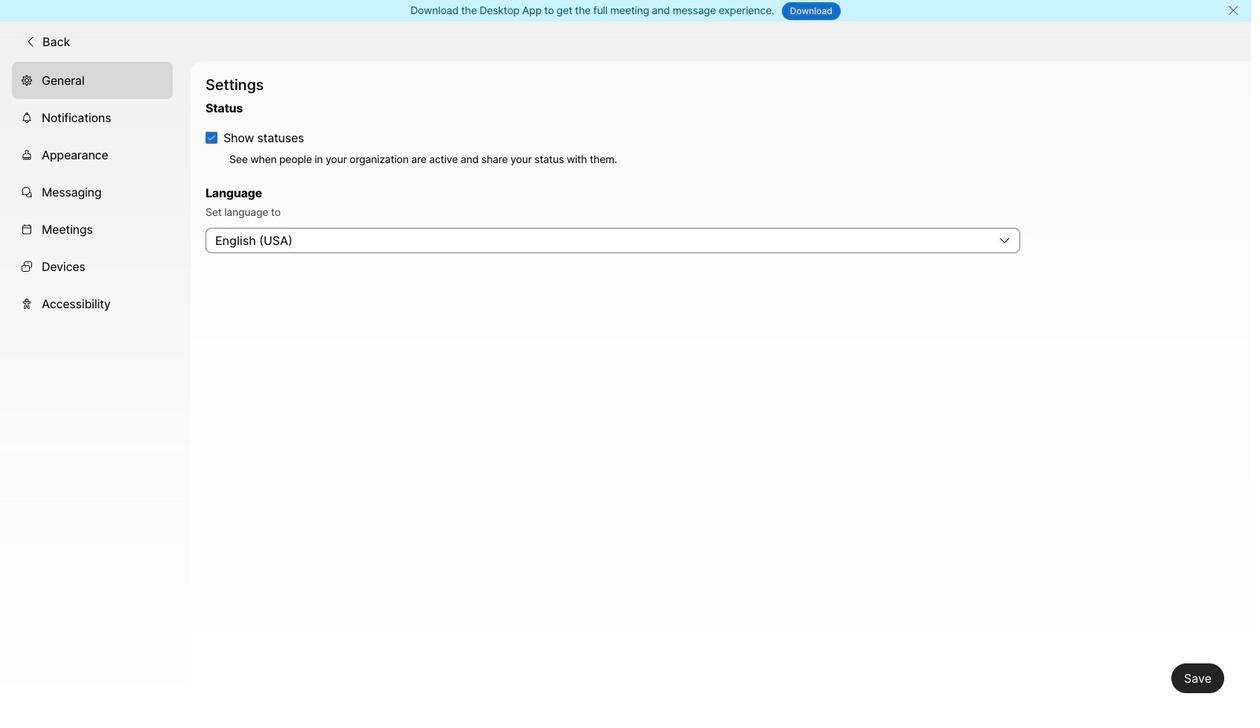 Task type: locate. For each thing, give the bounding box(es) containing it.
messaging tab
[[12, 173, 173, 211]]

notifications tab
[[12, 99, 173, 136]]

appearance tab
[[12, 136, 173, 173]]

devices tab
[[12, 248, 173, 285]]

cancel_16 image
[[1228, 4, 1239, 16]]



Task type: vqa. For each thing, say whether or not it's contained in the screenshot.
Webex tab list
no



Task type: describe. For each thing, give the bounding box(es) containing it.
settings navigation
[[0, 62, 191, 717]]

meetings tab
[[12, 211, 173, 248]]

accessibility tab
[[12, 285, 173, 322]]

general tab
[[12, 62, 173, 99]]



